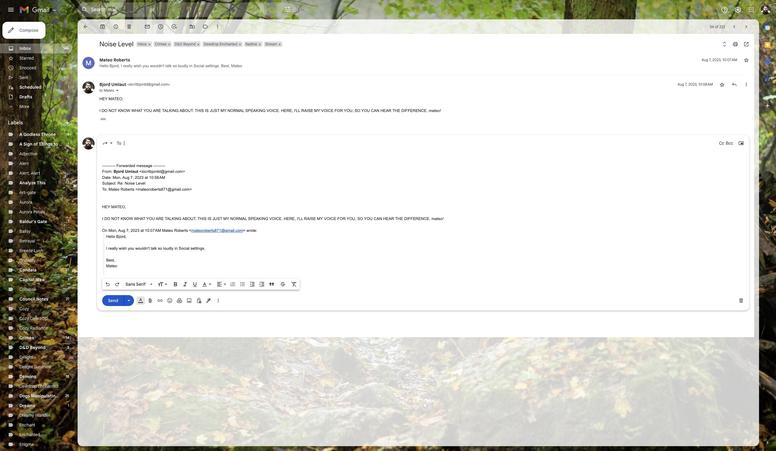 Task type: vqa. For each thing, say whether or not it's contained in the screenshot.
the redmail@redfin.com
no



Task type: locate. For each thing, give the bounding box(es) containing it.
1 horizontal spatial noise
[[125, 181, 135, 186]]

1 vertical spatial really
[[108, 246, 118, 251]]

cozy down cozy link
[[19, 316, 29, 322]]

beyond down move to image
[[183, 42, 196, 46]]

0 vertical spatial for
[[335, 109, 343, 113]]

umlaut inside ---------- forwarded message --------- from: bjord umlaut <sicritbjordd@gmail.com> date: mon, aug 7, 2023 at 10:58 am subject: re: noise level to: mateo roberts <mateoroberts871@gmail.com>
[[125, 170, 138, 174]]

not starred image
[[744, 57, 750, 63]]

1 vertical spatial voice.
[[269, 217, 283, 221]]

alert, alert link
[[19, 171, 40, 176]]

umlaut up show details icon
[[111, 82, 126, 87]]

to inside list
[[99, 88, 103, 93]]

1 vertical spatial talking
[[165, 217, 182, 221]]

best, down the dewdrop enchanted button
[[221, 64, 230, 68]]

> left wrote:
[[243, 229, 245, 233]]

10:58 am inside ---------- forwarded message --------- from: bjord umlaut <sicritbjordd@gmail.com> date: mon, aug 7, 2023 at 10:58 am subject: re: noise level to: mateo roberts <mateoroberts871@gmail.com>
[[149, 175, 165, 180]]

1 vertical spatial loudly
[[163, 246, 174, 251]]

strikethrough ‪(⌘⇧x)‬ image
[[280, 282, 286, 288]]

loudly down "d&d beyond" button on the top left of the page
[[178, 64, 188, 68]]

1 horizontal spatial really
[[123, 64, 133, 68]]

1 vertical spatial know
[[121, 217, 133, 221]]

best, up undo ‪(⌘z)‬ image
[[106, 258, 115, 263]]

normal
[[228, 109, 244, 113], [230, 217, 247, 221]]

1 vertical spatial just
[[213, 217, 222, 221]]

delight down d&d beyond link at the bottom
[[19, 355, 33, 361]]

1 up 6
[[68, 85, 69, 89]]

0 horizontal spatial 2023,
[[689, 82, 698, 87]]

crimes
[[155, 42, 167, 46], [19, 336, 34, 341]]

2 aurora from the top
[[19, 210, 32, 215]]

snoozed link
[[19, 65, 36, 71]]

level down 'message'
[[136, 181, 145, 186]]

1 for a sign of things to come
[[68, 142, 69, 146]]

cozy radiance
[[19, 326, 48, 331]]

baldur's gate link
[[19, 219, 47, 225]]

wish
[[134, 64, 142, 68], [119, 246, 127, 251]]

this
[[195, 109, 204, 113], [198, 217, 207, 221]]

loudly inside message body text box
[[163, 246, 174, 251]]

bjord umlaut < sicritbjordd@gmail.com >
[[99, 82, 170, 87]]

4 1 from the top
[[68, 220, 69, 224]]

know down show details icon
[[118, 109, 130, 113]]

1 21 from the top
[[66, 268, 69, 273]]

do up show trimmed content image
[[102, 109, 108, 113]]

1 vertical spatial 10:58 am
[[149, 175, 165, 180]]

hello for hello bjord,
[[106, 235, 115, 239]]

1 vertical spatial hey
[[102, 205, 110, 210]]

settings. down on mon, aug 7, 2023 at 10:07 am mateo roberts < mateoroberts871@gmail.com > wrote:
[[191, 246, 205, 251]]

1 vertical spatial mateo!
[[432, 217, 444, 221]]

bjord inside ---------- forwarded message --------- from: bjord umlaut <sicritbjordd@gmail.com> date: mon, aug 7, 2023 at 10:58 am subject: re: noise level to: mateo roberts <mateoroberts871@gmail.com>
[[114, 170, 124, 174]]

aurora down aurora link
[[19, 210, 32, 215]]

inbox button
[[137, 42, 147, 47]]

1 vertical spatial so
[[158, 246, 162, 251]]

1 horizontal spatial <
[[189, 229, 191, 233]]

italic ‪(⌘i)‬ image
[[182, 282, 188, 288]]

so down on mon, aug 7, 2023 at 10:07 am mateo roberts < mateoroberts871@gmail.com > wrote:
[[158, 246, 162, 251]]

0 horizontal spatial so
[[158, 246, 162, 251]]

bjord, for hello bjord, i really wish you wouldn't talk so loudly in social settings. best, mateo
[[110, 64, 120, 68]]

19 - from the left
[[164, 164, 165, 168]]

dewdrop down "labels" image
[[204, 42, 219, 46]]

10:07 am left not starred image
[[723, 58, 738, 62]]

1 horizontal spatial social
[[194, 64, 204, 68]]

stream button
[[264, 42, 278, 47]]

2 delight from the top
[[19, 365, 33, 370]]

0 horizontal spatial d&d beyond
[[19, 345, 46, 351]]

is inside message body text box
[[208, 217, 211, 221]]

1 horizontal spatial bjord
[[114, 170, 124, 174]]

1 vertical spatial best,
[[106, 258, 115, 263]]

aurora petals
[[19, 210, 45, 215]]

1 vertical spatial hey mateo,
[[102, 205, 126, 210]]

not
[[109, 109, 117, 113], [111, 217, 120, 221]]

3
[[67, 346, 69, 350]]

0 horizontal spatial 10:07 am
[[145, 229, 161, 233]]

0 horizontal spatial crimes
[[19, 336, 34, 341]]

roberts inside ---------- forwarded message --------- from: bjord umlaut <sicritbjordd@gmail.com> date: mon, aug 7, 2023 at 10:58 am subject: re: noise level to: mateo roberts <mateoroberts871@gmail.com>
[[121, 187, 134, 192]]

hello down mateo roberts
[[99, 64, 108, 68]]

mateo, down re:
[[111, 205, 126, 210]]

mon,
[[113, 175, 121, 180], [109, 229, 117, 233]]

1 horizontal spatial beyond
[[183, 42, 196, 46]]

crimes inside "labels" navigation
[[19, 336, 34, 341]]

0 horizontal spatial <
[[127, 82, 129, 87]]

snoozed
[[19, 65, 36, 71]]

dewdrop for dewdrop enchanted link
[[19, 384, 37, 390]]

wander
[[35, 413, 50, 419]]

1 vertical spatial normal
[[230, 217, 247, 221]]

to left show details icon
[[99, 88, 103, 93]]

d&d up delight link
[[19, 345, 29, 351]]

1 vertical spatial social
[[179, 246, 190, 251]]

0 horizontal spatial dewdrop enchanted
[[19, 384, 59, 390]]

7 - from the left
[[110, 164, 111, 168]]

1 down 25
[[68, 404, 69, 409]]

1 vertical spatial for
[[337, 217, 346, 221]]

candela link
[[19, 268, 36, 273]]

mateo down subject: at the top left
[[109, 187, 120, 192]]

inbox inside button
[[138, 42, 147, 46]]

brutality
[[19, 258, 36, 264]]

1 horizontal spatial dewdrop enchanted
[[204, 42, 237, 46]]

0 horizontal spatial best,
[[106, 258, 115, 263]]

1 vertical spatial enchanted
[[38, 384, 59, 390]]

0 vertical spatial i do not know what you are talking about. this is just my normal speaking voice. here, i'll raise my voice for you, so you can hear the difference. mateo!
[[99, 109, 441, 113]]

0 vertical spatial 10:58 am
[[699, 82, 713, 87]]

15 - from the left
[[159, 164, 160, 168]]

delight down delight link
[[19, 365, 33, 370]]

so down "d&d beyond" button on the top left of the page
[[173, 64, 177, 68]]

mon, up re:
[[113, 175, 121, 180]]

date:
[[102, 175, 112, 180]]

not starred image
[[719, 82, 725, 88]]

mateo up undo ‪(⌘z)‬ image
[[106, 264, 117, 269]]

inbox for "inbox" link
[[19, 46, 31, 51]]

<mateoroberts871@gmail.com>
[[136, 187, 192, 192]]

d&d beyond down crimes 'link'
[[19, 345, 46, 351]]

alert up analyze this link
[[31, 171, 40, 176]]

0 vertical spatial the
[[393, 109, 400, 113]]

dewdrop enchanted button
[[203, 42, 238, 47]]

cozy up crimes 'link'
[[19, 326, 29, 331]]

0 vertical spatial bjord
[[99, 82, 110, 87]]

mateo down the dewdrop enchanted button
[[231, 64, 242, 68]]

bjord, inside message body text box
[[116, 235, 127, 239]]

umlaut down forwarded
[[125, 170, 138, 174]]

d&d beyond inside button
[[175, 42, 196, 46]]

2023, up not starred icon
[[713, 58, 722, 62]]

baldur's
[[19, 219, 36, 225]]

idea
[[35, 277, 44, 283]]

not down show details icon
[[109, 109, 117, 113]]

bjord, down mateo roberts
[[110, 64, 120, 68]]

hey down 'to mateo' at the top left
[[99, 97, 108, 101]]

can
[[371, 109, 379, 113], [374, 217, 382, 221]]

1 right gate
[[68, 220, 69, 224]]

6 1 from the top
[[68, 404, 69, 409]]

mateo, down show details icon
[[109, 97, 123, 101]]

alert up alert,
[[19, 161, 29, 166]]

enchanted up manipulating
[[38, 384, 59, 390]]

in inside message body text box
[[175, 246, 178, 251]]

2 cozy from the top
[[19, 316, 29, 322]]

hello down on at the bottom
[[106, 235, 115, 239]]

1 vertical spatial d&d
[[19, 345, 29, 351]]

1 a from the top
[[19, 132, 22, 137]]

enchanted down enchant
[[19, 433, 40, 438]]

labels heading
[[8, 120, 64, 126]]

dewdrop enchanted up the dogs manipulating time link
[[19, 384, 59, 390]]

back to inbox image
[[82, 24, 89, 30]]

2 21 from the top
[[66, 297, 69, 302]]

delight for delight sunshine
[[19, 365, 33, 370]]

21 for council notes
[[66, 297, 69, 302]]

hello
[[99, 64, 108, 68], [106, 235, 115, 239]]

delight for delight link
[[19, 355, 33, 361]]

1 vertical spatial >
[[243, 229, 245, 233]]

1 vertical spatial this
[[198, 217, 207, 221]]

dewdrop enchanted
[[204, 42, 237, 46], [19, 384, 59, 390]]

level
[[118, 40, 134, 48], [136, 181, 145, 186]]

0 vertical spatial you
[[143, 64, 149, 68]]

1 vertical spatial level
[[136, 181, 145, 186]]

1 vertical spatial in
[[175, 246, 178, 251]]

2023, for 10:58 am
[[689, 82, 698, 87]]

gate
[[37, 219, 47, 225]]

0 vertical spatial hear
[[381, 109, 392, 113]]

wish down hello bjord,
[[119, 246, 127, 251]]

1 horizontal spatial best,
[[221, 64, 230, 68]]

0 vertical spatial crimes
[[155, 42, 167, 46]]

Search mail text field
[[91, 7, 267, 13]]

0 horizontal spatial social
[[179, 246, 190, 251]]

here,
[[281, 109, 293, 113], [284, 217, 296, 221]]

4 - from the left
[[106, 164, 107, 168]]

0 vertical spatial dewdrop enchanted
[[204, 42, 237, 46]]

normal inside message body text box
[[230, 217, 247, 221]]

social down "d&d beyond" button on the top left of the page
[[194, 64, 204, 68]]

archive image
[[99, 24, 106, 30]]

starred
[[19, 55, 34, 61]]

0 horizontal spatial of
[[33, 142, 38, 147]]

to:
[[102, 187, 107, 192]]

i up on at the bottom
[[102, 217, 103, 221]]

bjord
[[99, 82, 110, 87], [114, 170, 124, 174]]

aug 7, 2023, 10:07 am
[[702, 58, 738, 62]]

0 vertical spatial >
[[168, 82, 170, 87]]

snooze image
[[158, 24, 164, 30]]

d&d inside "labels" navigation
[[19, 345, 29, 351]]

1 horizontal spatial d&d beyond
[[175, 42, 196, 46]]

to
[[99, 88, 103, 93], [54, 142, 58, 147]]

dewdrop
[[204, 42, 219, 46], [30, 316, 48, 322], [19, 384, 37, 390]]

1 vertical spatial i'll
[[297, 217, 303, 221]]

hey mateo, down to: at the top left
[[102, 205, 126, 210]]

dewdrop enchanted link
[[19, 384, 59, 390]]

1 horizontal spatial talk
[[166, 64, 172, 68]]

inbox up starred
[[19, 46, 31, 51]]

aurora link
[[19, 200, 32, 205]]

3 - from the left
[[105, 164, 106, 168]]

1 for scheduled
[[68, 85, 69, 89]]

dewdrop enchanted for dewdrop enchanted link
[[19, 384, 59, 390]]

to inside "labels" navigation
[[54, 142, 58, 147]]

d&d down add to tasks image
[[175, 42, 182, 46]]

not starred checkbox for 10:07 am
[[744, 57, 750, 63]]

0 vertical spatial beyond
[[183, 42, 196, 46]]

1 vertical spatial d&d beyond
[[19, 345, 46, 351]]

1 1 from the top
[[68, 85, 69, 89]]

best,
[[221, 64, 230, 68], [106, 258, 115, 263]]

dewdrop enchanted inside button
[[204, 42, 237, 46]]

know up hello bjord,
[[121, 217, 133, 221]]

None search field
[[78, 2, 296, 17]]

in down on mon, aug 7, 2023 at 10:07 am mateo roberts < mateoroberts871@gmail.com > wrote:
[[175, 246, 178, 251]]

0 vertical spatial to
[[99, 88, 103, 93]]

cozy down council
[[19, 307, 29, 312]]

21 for candela
[[66, 268, 69, 273]]

labels image
[[203, 24, 209, 30]]

1 vertical spatial bjord,
[[116, 235, 127, 239]]

2 1 from the top
[[68, 142, 69, 146]]

dreamy wander link
[[19, 413, 50, 419]]

beyond inside button
[[183, 42, 196, 46]]

are down sicritbjordd@gmail.com
[[153, 109, 161, 113]]

settings. down the dewdrop enchanted button
[[205, 64, 220, 68]]

are inside message body text box
[[156, 217, 164, 221]]

aurora for aurora link
[[19, 200, 32, 205]]

0 vertical spatial really
[[123, 64, 133, 68]]

1 aurora from the top
[[19, 200, 32, 205]]

1 vertical spatial what
[[134, 217, 145, 221]]

1 delight from the top
[[19, 355, 33, 361]]

1 vertical spatial mateo,
[[111, 205, 126, 210]]

7,
[[709, 58, 712, 62], [685, 82, 688, 87], [130, 175, 134, 180], [126, 229, 130, 233]]

mateoroberts871@gmail.com link
[[191, 229, 243, 233]]

you
[[144, 109, 152, 113], [362, 109, 370, 113], [146, 217, 155, 221], [364, 217, 373, 221]]

17 - from the left
[[161, 164, 163, 168]]

0 vertical spatial d&d
[[175, 42, 182, 46]]

not up hello bjord,
[[111, 217, 120, 221]]

cozy
[[19, 307, 29, 312], [19, 316, 29, 322], [19, 326, 29, 331]]

None text field
[[124, 138, 719, 149]]

social down on mon, aug 7, 2023 at 10:07 am mateo roberts < mateoroberts871@gmail.com > wrote:
[[179, 246, 190, 251]]

bjord, for hello bjord,
[[116, 235, 127, 239]]

2023, left not starred icon
[[689, 82, 698, 87]]

talk inside message body text box
[[151, 246, 157, 251]]

dewdrop down demons "link"
[[19, 384, 37, 390]]

ballsy
[[19, 229, 31, 234]]

sunshine
[[34, 365, 52, 370]]

tab list
[[759, 19, 776, 430]]

1 vertical spatial can
[[374, 217, 382, 221]]

0 vertical spatial not starred checkbox
[[744, 57, 750, 63]]

1 vertical spatial settings.
[[191, 246, 205, 251]]

10 - from the left
[[114, 164, 115, 168]]

0 vertical spatial so
[[173, 64, 177, 68]]

voice
[[321, 109, 334, 113], [324, 217, 336, 221]]

of inside "labels" navigation
[[33, 142, 38, 147]]

16 - from the left
[[160, 164, 161, 168]]

dewdrop inside button
[[204, 42, 219, 46]]

inbox link
[[19, 46, 31, 51]]

1 right idea
[[68, 278, 69, 282]]

cozy for cozy link
[[19, 307, 29, 312]]

146
[[63, 46, 69, 51]]

1 vertical spatial hello
[[106, 235, 115, 239]]

0 vertical spatial 2023,
[[713, 58, 722, 62]]

mark as unread image
[[144, 24, 150, 30]]

cc bcc
[[719, 141, 733, 146]]

d&d beyond down move to image
[[175, 42, 196, 46]]

10:58 am inside cell
[[699, 82, 713, 87]]

beyond inside "labels" navigation
[[30, 345, 46, 351]]

mon, up hello bjord,
[[109, 229, 117, 233]]

0 horizontal spatial to
[[54, 142, 58, 147]]

0 vertical spatial best,
[[221, 64, 230, 68]]

loudly down on mon, aug 7, 2023 at 10:07 am mateo roberts < mateoroberts871@gmail.com > wrote:
[[163, 246, 174, 251]]

1 vertical spatial cozy
[[19, 316, 29, 322]]

2023 down 'message'
[[135, 175, 144, 180]]

crimes for "crimes" button
[[155, 42, 167, 46]]

candela
[[19, 268, 36, 273]]

10:07 am inside cell
[[723, 58, 738, 62]]

aurora
[[19, 200, 32, 205], [19, 210, 32, 215]]

dewdrop enchanted down more image
[[204, 42, 237, 46]]

compose
[[19, 28, 38, 33]]

really down hello bjord,
[[108, 246, 118, 251]]

1 horizontal spatial you
[[143, 64, 149, 68]]

enchant link
[[19, 423, 35, 429]]

beyond for "d&d beyond" button on the top left of the page
[[183, 42, 196, 46]]

beyond down crimes 'link'
[[30, 345, 46, 351]]

talking inside message body text box
[[165, 217, 182, 221]]

dewdrop up radiance on the left bottom of page
[[30, 316, 48, 322]]

breeze
[[19, 248, 33, 254]]

0 vertical spatial wouldn't
[[150, 64, 164, 68]]

compose button
[[2, 22, 46, 39]]

1 vertical spatial you,
[[347, 217, 356, 221]]

0 vertical spatial 10:07 am
[[723, 58, 738, 62]]

a sign of things to come link
[[19, 142, 71, 147]]

talk
[[166, 64, 172, 68], [151, 246, 157, 251]]

add to tasks image
[[171, 24, 177, 30]]

enchanted down more image
[[220, 42, 237, 46]]

aurora down art-gate
[[19, 200, 32, 205]]

delight link
[[19, 355, 33, 361]]

of right 54
[[715, 24, 719, 29]]

hello inside message body text box
[[106, 235, 115, 239]]

1 for analyze this
[[68, 181, 69, 185]]

crimes inside button
[[155, 42, 167, 46]]

enchanted inside button
[[220, 42, 237, 46]]

0 vertical spatial hello
[[99, 64, 108, 68]]

so inside message body text box
[[358, 217, 363, 221]]

my
[[221, 109, 227, 113], [314, 109, 320, 113], [223, 217, 229, 221], [317, 217, 323, 221]]

1 vertical spatial noise
[[125, 181, 135, 186]]

hear inside message body text box
[[383, 217, 394, 221]]

wrote:
[[247, 229, 257, 233]]

capital idea link
[[19, 277, 44, 283]]

3 1 from the top
[[68, 181, 69, 185]]

are up on mon, aug 7, 2023 at 10:07 am mateo roberts < mateoroberts871@gmail.com > wrote:
[[156, 217, 164, 221]]

noise up mateo roberts
[[99, 40, 116, 48]]

0 vertical spatial mon,
[[113, 175, 121, 180]]

Not starred checkbox
[[744, 57, 750, 63], [719, 82, 725, 88]]

a left godless
[[19, 132, 22, 137]]

wish up bjord umlaut < sicritbjordd@gmail.com >
[[134, 64, 142, 68]]

mateo! inside message body text box
[[432, 217, 444, 221]]

is
[[205, 109, 209, 113], [208, 217, 211, 221]]

inbox inside "labels" navigation
[[19, 46, 31, 51]]

more send options image
[[126, 298, 132, 304]]

dewdrop enchanted inside "labels" navigation
[[19, 384, 59, 390]]

at up i really wish you wouldn't talk so loudly in social settings.
[[141, 229, 144, 233]]

d&d beyond inside "labels" navigation
[[19, 345, 46, 351]]

noise right re:
[[125, 181, 135, 186]]

not starred checkbox right aug 7, 2023, 10:07 am cell
[[744, 57, 750, 63]]

d&d beyond for "d&d beyond" button on the top left of the page
[[175, 42, 196, 46]]

raise
[[301, 109, 313, 113], [304, 217, 316, 221]]

aug 7, 2023, 10:58 am
[[678, 82, 713, 87]]

list
[[78, 51, 752, 316]]

a left "sign"
[[19, 142, 22, 147]]

0 horizontal spatial beyond
[[30, 345, 46, 351]]

< inside bjord umlaut < sicritbjordd@gmail.com >
[[127, 82, 129, 87]]

to left come
[[54, 142, 58, 147]]

> inside message body text box
[[243, 229, 245, 233]]

2 a from the top
[[19, 142, 22, 147]]

adjective link
[[19, 151, 37, 157]]

3 cozy from the top
[[19, 326, 29, 331]]

so
[[173, 64, 177, 68], [158, 246, 162, 251]]

7, inside ---------- forwarded message --------- from: bjord umlaut <sicritbjordd@gmail.com> date: mon, aug 7, 2023 at 10:58 am subject: re: noise level to: mateo roberts <mateoroberts871@gmail.com>
[[130, 175, 134, 180]]

show details image
[[115, 89, 119, 92]]

1 vertical spatial not
[[111, 217, 120, 221]]

i do not know what you are talking about. this is just my normal speaking voice. here, i'll raise my voice for you, so you can hear the difference. mateo! inside message body text box
[[102, 217, 444, 221]]

to mateo
[[99, 88, 114, 93]]

really down mateo roberts
[[123, 64, 133, 68]]

enchanted for the dewdrop enchanted button
[[220, 42, 237, 46]]

18
[[66, 375, 69, 379]]

send button
[[102, 296, 124, 307]]

at down 'message'
[[145, 175, 148, 180]]

older image
[[744, 24, 750, 30]]

hey down to: at the top left
[[102, 205, 110, 210]]

redo ‪(⌘y)‬ image
[[114, 282, 120, 288]]

newer image
[[731, 24, 738, 30]]

voice.
[[267, 109, 280, 113], [269, 217, 283, 221]]

time
[[59, 394, 69, 399]]

level left the inbox button
[[118, 40, 134, 48]]

a
[[19, 132, 22, 137], [19, 142, 22, 147]]

betrayal
[[19, 239, 35, 244]]

0 horizontal spatial bjord
[[99, 82, 110, 87]]

d&d inside button
[[175, 42, 182, 46]]

speaking
[[245, 109, 266, 113], [248, 217, 268, 221]]

d&d for "d&d beyond" button on the top left of the page
[[175, 42, 182, 46]]

1 vertical spatial about.
[[182, 217, 197, 221]]

do up on at the bottom
[[104, 217, 110, 221]]

talking
[[162, 109, 179, 113], [165, 217, 182, 221]]

not starred checkbox down aug 7, 2023, 10:07 am cell
[[719, 82, 725, 88]]

bjord down forwarded
[[114, 170, 124, 174]]

1 vertical spatial a
[[19, 142, 22, 147]]

1 down 4 at the top of the page
[[68, 142, 69, 146]]

1 vertical spatial aurora
[[19, 210, 32, 215]]

not starred checkbox for 10:58 am
[[719, 82, 725, 88]]

2023,
[[713, 58, 722, 62], [689, 82, 698, 87]]

really
[[123, 64, 133, 68], [108, 246, 118, 251]]

serif
[[136, 282, 146, 287]]

0 vertical spatial you,
[[344, 109, 354, 113]]

1 right this
[[68, 181, 69, 185]]

10:07 am up i really wish you wouldn't talk so loudly in social settings.
[[145, 229, 161, 233]]

0 vertical spatial loudly
[[178, 64, 188, 68]]

cozy dewdrop link
[[19, 316, 48, 322]]

10:58 am down <sicritbjordd@gmail.com>
[[149, 175, 165, 180]]

13 - from the left
[[156, 164, 157, 168]]

inbox down mark as unread image
[[138, 42, 147, 46]]

1 horizontal spatial inbox
[[138, 42, 147, 46]]

0 horizontal spatial inbox
[[19, 46, 31, 51]]

18 - from the left
[[163, 164, 164, 168]]

sans serif
[[126, 282, 146, 287]]

crimes up d&d beyond link at the bottom
[[19, 336, 34, 341]]

bjord, up best, mateo
[[116, 235, 127, 239]]

1 vertical spatial wish
[[119, 246, 127, 251]]

0 vertical spatial voice.
[[267, 109, 280, 113]]

11 - from the left
[[153, 164, 155, 168]]

0 horizontal spatial alert
[[19, 161, 29, 166]]

bjord up 'to mateo' at the top left
[[99, 82, 110, 87]]

mateoroberts871@gmail.com
[[191, 229, 243, 233]]

this
[[37, 180, 46, 186]]

5 1 from the top
[[68, 278, 69, 282]]

beyond
[[183, 42, 196, 46], [30, 345, 46, 351]]

0 vertical spatial cozy
[[19, 307, 29, 312]]

difference. inside message body text box
[[404, 217, 431, 221]]

1 cozy from the top
[[19, 307, 29, 312]]



Task type: describe. For each thing, give the bounding box(es) containing it.
capital
[[19, 277, 34, 283]]

raise inside message body text box
[[304, 217, 316, 221]]

1 vertical spatial dewdrop
[[30, 316, 48, 322]]

0 vertical spatial not
[[109, 109, 117, 113]]

cozy radiance link
[[19, 326, 48, 331]]

drafts
[[19, 94, 32, 100]]

forwarded
[[116, 164, 135, 168]]

i'll inside message body text box
[[297, 217, 303, 221]]

1 vertical spatial 2023
[[131, 229, 139, 233]]

0 vertical spatial can
[[371, 109, 379, 113]]

sent
[[19, 75, 28, 80]]

mateo, inside message body text box
[[111, 205, 126, 210]]

aug 7, 2023, 10:58 am cell
[[678, 82, 713, 88]]

numbered list ‪(⌘⇧7)‬ image
[[230, 282, 236, 288]]

undo ‪(⌘z)‬ image
[[105, 282, 111, 288]]

hey inside message body text box
[[102, 205, 110, 210]]

0 vertical spatial about.
[[180, 109, 194, 113]]

1 vertical spatial at
[[141, 229, 144, 233]]

12 - from the left
[[155, 164, 156, 168]]

1 horizontal spatial in
[[189, 64, 192, 68]]

aurora petals link
[[19, 210, 45, 215]]

about. inside message body text box
[[182, 217, 197, 221]]

lush
[[34, 248, 43, 254]]

can inside message body text box
[[374, 217, 382, 221]]

collapse link
[[19, 287, 36, 293]]

settings. inside message body text box
[[191, 246, 205, 251]]

support image
[[721, 6, 728, 13]]

0 vertical spatial mateo,
[[109, 97, 123, 101]]

hey mateo, inside message body text box
[[102, 205, 126, 210]]

0 vertical spatial roberts
[[114, 57, 130, 63]]

wouldn't inside message body text box
[[135, 246, 150, 251]]

settings image
[[735, 6, 742, 13]]

main menu image
[[7, 6, 15, 13]]

a sign of things to come
[[19, 142, 71, 147]]

on mon, aug 7, 2023 at 10:07 am mateo roberts < mateoroberts871@gmail.com > wrote:
[[102, 229, 257, 233]]

aurora for aurora petals
[[19, 210, 32, 215]]

9 - from the left
[[113, 164, 114, 168]]

dreamy
[[19, 413, 34, 419]]

crimes button
[[154, 42, 167, 47]]

sent link
[[19, 75, 28, 80]]

mateo inside ---------- forwarded message --------- from: bjord umlaut <sicritbjordd@gmail.com> date: mon, aug 7, 2023 at 10:58 am subject: re: noise level to: mateo roberts <mateoroberts871@gmail.com>
[[109, 187, 120, 192]]

dewdrop enchanted for the dewdrop enchanted button
[[204, 42, 237, 46]]

cozy for cozy dewdrop
[[19, 316, 29, 322]]

<sicritbjordd@gmail.com>
[[139, 170, 185, 174]]

delight sunshine
[[19, 365, 52, 370]]

speaking inside message body text box
[[248, 217, 268, 221]]

nadine
[[246, 42, 257, 46]]

dreams link
[[19, 404, 35, 409]]

i up show trimmed content image
[[99, 109, 101, 113]]

scheduled link
[[19, 85, 41, 90]]

1 horizontal spatial loudly
[[178, 64, 188, 68]]

dreams
[[19, 404, 35, 409]]

send
[[108, 298, 118, 304]]

what inside message body text box
[[134, 217, 145, 221]]

just inside message body text box
[[213, 217, 222, 221]]

0 vertical spatial speaking
[[245, 109, 266, 113]]

art-
[[19, 190, 27, 196]]

come
[[59, 142, 71, 147]]

1 for capital idea
[[68, 278, 69, 282]]

d&d beyond link
[[19, 345, 46, 351]]

10:07 am inside message body text box
[[145, 229, 161, 233]]

voice. inside message body text box
[[269, 217, 283, 221]]

aug 7, 2023, 10:07 am cell
[[702, 57, 738, 63]]

move to image
[[189, 24, 195, 30]]

delete image
[[126, 24, 132, 30]]

crimes link
[[19, 336, 34, 341]]

14 - from the left
[[157, 164, 159, 168]]

more image
[[215, 24, 221, 30]]

0 vertical spatial i'll
[[294, 109, 300, 113]]

noise inside ---------- forwarded message --------- from: bjord umlaut <sicritbjordd@gmail.com> date: mon, aug 7, 2023 at 10:58 am subject: re: noise level to: mateo roberts <mateoroberts871@gmail.com>
[[125, 181, 135, 186]]

demons
[[19, 375, 36, 380]]

0 vertical spatial difference.
[[402, 109, 428, 113]]

quote ‪(⌘⇧9)‬ image
[[269, 282, 275, 288]]

0 vertical spatial hey
[[99, 97, 108, 101]]

4
[[67, 132, 69, 137]]

0 vertical spatial just
[[210, 109, 220, 113]]

bcc link
[[726, 140, 733, 147]]

re:
[[118, 181, 124, 186]]

2023, for 10:07 am
[[713, 58, 722, 62]]

mon, inside ---------- forwarded message --------- from: bjord umlaut <sicritbjordd@gmail.com> date: mon, aug 7, 2023 at 10:58 am subject: re: noise level to: mateo roberts <mateoroberts871@gmail.com>
[[113, 175, 121, 180]]

2 - from the left
[[104, 164, 105, 168]]

delight sunshine link
[[19, 365, 52, 370]]

0 vertical spatial hey mateo,
[[99, 97, 123, 101]]

petals
[[33, 210, 45, 215]]

14
[[66, 336, 69, 341]]

0 vertical spatial do
[[102, 109, 108, 113]]

things
[[39, 142, 53, 147]]

labels navigation
[[0, 19, 78, 452]]

betrayal link
[[19, 239, 35, 244]]

d&d beyond for d&d beyond link at the bottom
[[19, 345, 46, 351]]

analyze this
[[19, 180, 46, 186]]

bcc
[[726, 141, 733, 146]]

discard draft ‪(⌘⇧d)‬ image
[[738, 298, 745, 304]]

dewdrop for the dewdrop enchanted button
[[204, 42, 219, 46]]

art-gate
[[19, 190, 36, 196]]

2023 inside ---------- forwarded message --------- from: bjord umlaut <sicritbjordd@gmail.com> date: mon, aug 7, 2023 at 10:58 am subject: re: noise level to: mateo roberts <mateoroberts871@gmail.com>
[[135, 175, 144, 180]]

scheduled
[[19, 85, 41, 90]]

gate
[[27, 190, 36, 196]]

mateo left show details icon
[[104, 88, 114, 93]]

subject:
[[102, 181, 116, 186]]

here, inside message body text box
[[284, 217, 296, 221]]

really inside message body text box
[[108, 246, 118, 251]]

mateo roberts
[[99, 57, 130, 63]]

mateo down noise level
[[99, 57, 113, 63]]

54
[[710, 24, 714, 29]]

this inside message body text box
[[198, 217, 207, 221]]

the inside message body text box
[[395, 217, 403, 221]]

0 vertical spatial this
[[195, 109, 204, 113]]

6 - from the left
[[109, 164, 110, 168]]

25
[[65, 394, 69, 399]]

list containing mateo roberts
[[78, 51, 752, 316]]

enigma
[[19, 442, 34, 448]]

0 vertical spatial settings.
[[205, 64, 220, 68]]

crimes for crimes 'link'
[[19, 336, 34, 341]]

0 vertical spatial raise
[[301, 109, 313, 113]]

hello bjord, i really wish you wouldn't talk so loudly in social settings. best, mateo
[[99, 64, 242, 68]]

0 vertical spatial noise
[[99, 40, 116, 48]]

> inside bjord umlaut < sicritbjordd@gmail.com >
[[168, 82, 170, 87]]

dogs manipulating time
[[19, 394, 69, 399]]

1 vertical spatial alert
[[31, 171, 40, 176]]

you, inside message body text box
[[347, 217, 356, 221]]

remove formatting ‪(⌘\)‬ image
[[291, 282, 297, 288]]

beyond for d&d beyond link at the bottom
[[30, 345, 46, 351]]

1 - from the left
[[102, 164, 104, 168]]

0 vertical spatial umlaut
[[111, 82, 126, 87]]

sans serif option
[[124, 282, 149, 288]]

0 vertical spatial so
[[355, 109, 360, 113]]

222
[[720, 24, 725, 29]]

hello for hello bjord, i really wish you wouldn't talk so loudly in social settings. best, mateo
[[99, 64, 108, 68]]

cc
[[719, 141, 725, 146]]

a for a godless throne
[[19, 132, 22, 137]]

baldur's gate
[[19, 219, 47, 225]]

0 vertical spatial wish
[[134, 64, 142, 68]]

not inside message body text box
[[111, 217, 120, 221]]

indent less ‪(⌘[)‬ image
[[249, 282, 255, 288]]

dogs manipulating time link
[[19, 394, 69, 399]]

sans
[[126, 282, 135, 287]]

1 horizontal spatial of
[[715, 24, 719, 29]]

0 vertical spatial know
[[118, 109, 130, 113]]

i down hello bjord,
[[106, 246, 107, 251]]

cozy for cozy radiance
[[19, 326, 29, 331]]

0 horizontal spatial level
[[118, 40, 134, 48]]

underline ‪(⌘u)‬ image
[[192, 282, 198, 288]]

sign
[[23, 142, 32, 147]]

collapse
[[19, 287, 36, 293]]

know inside message body text box
[[121, 217, 133, 221]]

aug inside ---------- forwarded message --------- from: bjord umlaut <sicritbjordd@gmail.com> date: mon, aug 7, 2023 at 10:58 am subject: re: noise level to: mateo roberts <mateoroberts871@gmail.com>
[[122, 175, 129, 180]]

so inside message body text box
[[158, 246, 162, 251]]

cozy dewdrop
[[19, 316, 48, 322]]

0 vertical spatial talking
[[162, 109, 179, 113]]

best, mateo
[[106, 258, 117, 269]]

analyze
[[19, 180, 36, 186]]

bjord umlaut cell
[[99, 82, 170, 87]]

54 of 222
[[710, 24, 725, 29]]

1 for baldur's gate
[[68, 220, 69, 224]]

enchant
[[19, 423, 35, 429]]

radiance
[[30, 326, 48, 331]]

show trimmed content image
[[99, 118, 107, 121]]

to
[[117, 141, 121, 146]]

report spam image
[[113, 24, 119, 30]]

8 - from the left
[[111, 164, 113, 168]]

you inside message body text box
[[128, 246, 134, 251]]

breeze lush link
[[19, 248, 43, 254]]

mateo up i really wish you wouldn't talk so loudly in social settings.
[[162, 229, 173, 233]]

manipulating
[[31, 394, 58, 399]]

social inside message body text box
[[179, 246, 190, 251]]

for inside message body text box
[[337, 217, 346, 221]]

search mail image
[[79, 4, 90, 15]]

wish inside message body text box
[[119, 246, 127, 251]]

type of response image
[[102, 140, 108, 146]]

advanced search options image
[[281, 3, 294, 15]]

bulleted list ‪(⌘⇧8)‬ image
[[240, 282, 246, 288]]

stream
[[265, 42, 277, 46]]

5 - from the left
[[107, 164, 109, 168]]

indent more ‪(⌘])‬ image
[[259, 282, 265, 288]]

0 vertical spatial mateo!
[[429, 109, 441, 113]]

godless
[[23, 132, 40, 137]]

hello bjord,
[[106, 235, 127, 239]]

1 for dreams
[[68, 404, 69, 409]]

0 vertical spatial voice
[[321, 109, 334, 113]]

brutality link
[[19, 258, 36, 264]]

formatting options toolbar
[[102, 279, 300, 290]]

1 vertical spatial mon,
[[109, 229, 117, 233]]

0 vertical spatial normal
[[228, 109, 244, 113]]

art-gate link
[[19, 190, 36, 196]]

---------- forwarded message --------- from: bjord umlaut <sicritbjordd@gmail.com> date: mon, aug 7, 2023 at 10:58 am subject: re: noise level to: mateo roberts <mateoroberts871@gmail.com>
[[102, 164, 192, 192]]

dogs
[[19, 394, 30, 399]]

a for a sign of things to come
[[19, 142, 22, 147]]

i down mateo roberts
[[121, 64, 122, 68]]

0 vertical spatial what
[[131, 109, 143, 113]]

notes
[[36, 297, 48, 302]]

on
[[102, 229, 107, 233]]

more button
[[0, 102, 73, 112]]

voice inside message body text box
[[324, 217, 336, 221]]

enchanted for dewdrop enchanted link
[[38, 384, 59, 390]]

inbox for the inbox button
[[138, 42, 147, 46]]

best, inside best, mateo
[[106, 258, 115, 263]]

do inside message body text box
[[104, 217, 110, 221]]

gmail image
[[19, 4, 52, 16]]

0 vertical spatial are
[[153, 109, 161, 113]]

0 vertical spatial here,
[[281, 109, 293, 113]]

nadine button
[[244, 42, 258, 47]]

1 horizontal spatial so
[[173, 64, 177, 68]]

< inside message body text box
[[189, 229, 191, 233]]

level inside ---------- forwarded message --------- from: bjord umlaut <sicritbjordd@gmail.com> date: mon, aug 7, 2023 at 10:58 am subject: re: noise level to: mateo roberts <mateoroberts871@gmail.com>
[[136, 181, 145, 186]]

from:
[[102, 170, 112, 174]]

2 vertical spatial enchanted
[[19, 433, 40, 438]]

d&d beyond button
[[174, 42, 196, 47]]

0 vertical spatial is
[[205, 109, 209, 113]]

a godless throne link
[[19, 132, 56, 137]]

bold ‪(⌘b)‬ image
[[173, 282, 179, 288]]

demons link
[[19, 375, 36, 380]]

alert, alert
[[19, 171, 40, 176]]

2 vertical spatial roberts
[[174, 229, 188, 233]]

d&d for d&d beyond link at the bottom
[[19, 345, 29, 351]]

at inside ---------- forwarded message --------- from: bjord umlaut <sicritbjordd@gmail.com> date: mon, aug 7, 2023 at 10:58 am subject: re: noise level to: mateo roberts <mateoroberts871@gmail.com>
[[145, 175, 148, 180]]

Message Body text field
[[102, 151, 745, 275]]



